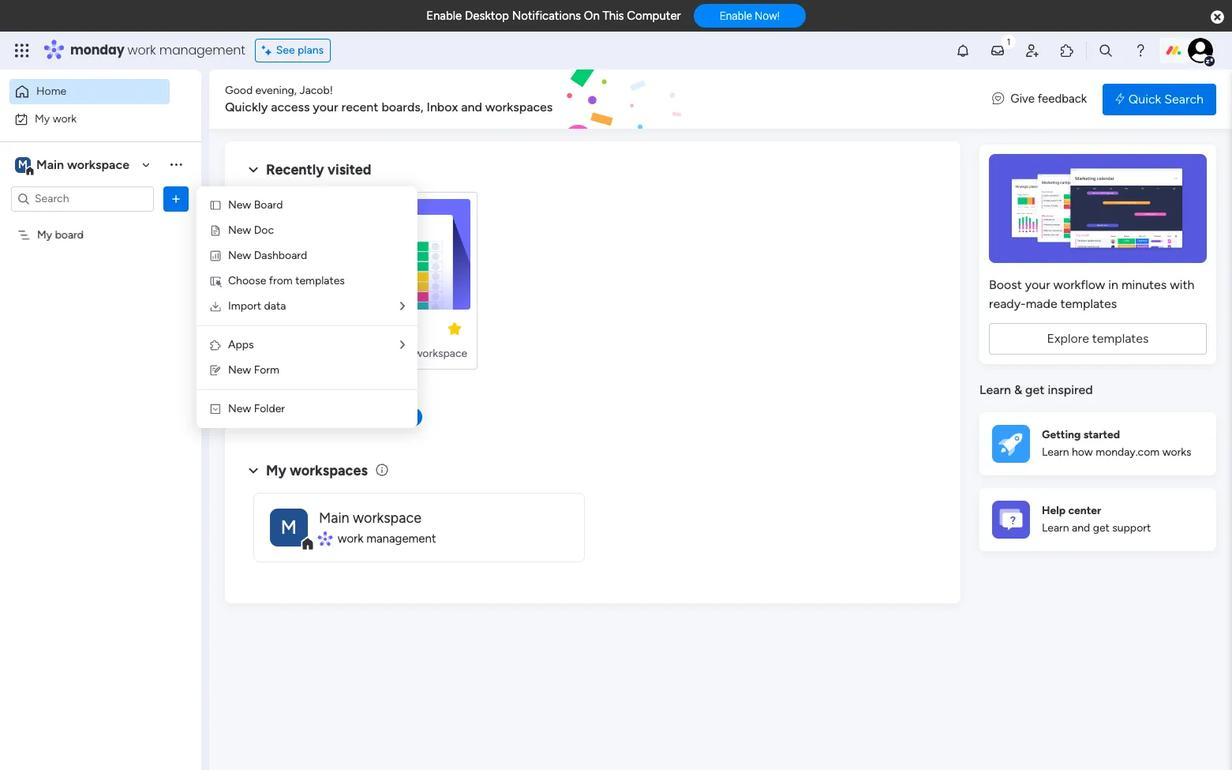 Task type: describe. For each thing, give the bounding box(es) containing it.
recently visited
[[266, 161, 372, 178]]

0 horizontal spatial apps image
[[209, 339, 222, 351]]

work down data
[[284, 347, 308, 360]]

help center learn and get support
[[1042, 504, 1152, 535]]

see plans button
[[255, 39, 331, 62]]

menu containing new board
[[197, 186, 418, 428]]

1 horizontal spatial m
[[281, 515, 297, 538]]

on
[[584, 9, 600, 23]]

explore templates
[[1048, 331, 1150, 346]]

monday work management
[[70, 41, 245, 59]]

jacob simon image
[[1189, 38, 1214, 63]]

1 horizontal spatial apps image
[[1060, 43, 1076, 58]]

inbox
[[427, 100, 458, 115]]

list arrow image for apps
[[400, 340, 405, 351]]

desktop
[[465, 9, 509, 23]]

how
[[1073, 446, 1094, 459]]

inspired
[[1048, 382, 1094, 397]]

remove from favorites image
[[447, 320, 463, 336]]

0 vertical spatial learn
[[980, 382, 1012, 397]]

recently
[[266, 161, 324, 178]]

enable for enable desktop notifications on this computer
[[427, 9, 462, 23]]

new for new folder
[[228, 402, 251, 415]]

my workspaces
[[266, 462, 368, 479]]

choose
[[228, 274, 266, 287]]

home
[[36, 85, 66, 98]]

doc
[[254, 223, 274, 237]]

feed
[[318, 408, 347, 426]]

board inside list box
[[55, 228, 84, 241]]

new folder
[[228, 402, 285, 415]]

1 horizontal spatial main workspace
[[319, 509, 422, 527]]

learn & get inspired
[[980, 382, 1094, 397]]

0 horizontal spatial workspace image
[[15, 156, 31, 173]]

help
[[1042, 504, 1066, 517]]

new for new doc
[[228, 223, 251, 237]]

jacob!
[[300, 84, 333, 97]]

see
[[276, 43, 295, 57]]

center
[[1069, 504, 1102, 517]]

form
[[254, 363, 280, 377]]

new folder image
[[209, 403, 222, 415]]

home button
[[9, 79, 170, 104]]

getting
[[1042, 428, 1082, 441]]

in
[[1109, 277, 1119, 292]]

management for work management
[[367, 531, 436, 546]]

enable for enable now!
[[720, 10, 753, 22]]

give
[[1011, 92, 1035, 106]]

this
[[603, 9, 624, 23]]

0 horizontal spatial workspaces
[[290, 462, 368, 479]]

give feedback
[[1011, 92, 1088, 106]]

get inside help center learn and get support
[[1094, 521, 1110, 535]]

1 horizontal spatial main
[[319, 509, 350, 527]]

my work
[[35, 112, 77, 125]]

templates inside boost your workflow in minutes with ready-made templates
[[1061, 296, 1118, 311]]

v2 user feedback image
[[993, 90, 1005, 108]]

good evening, jacob! quickly access your recent boards, inbox and workspaces
[[225, 84, 553, 115]]

close recently visited image
[[244, 160, 263, 179]]

open update feed (inbox) image
[[244, 408, 263, 426]]

learn for getting
[[1042, 446, 1070, 459]]

your inside good evening, jacob! quickly access your recent boards, inbox and workspaces
[[313, 100, 339, 115]]

workspaces inside good evening, jacob! quickly access your recent boards, inbox and workspaces
[[485, 100, 553, 115]]

quick search button
[[1103, 83, 1217, 115]]

boards,
[[382, 100, 424, 115]]

main workspace inside workspace selection element
[[36, 157, 130, 172]]

notifications image
[[956, 43, 971, 58]]

2 vertical spatial workspace
[[353, 509, 422, 527]]

my inside "button"
[[35, 112, 50, 125]]

import data image
[[209, 300, 222, 313]]

(inbox)
[[351, 408, 398, 426]]

search
[[1165, 91, 1204, 106]]

choose from templates
[[228, 274, 345, 287]]

minutes
[[1122, 277, 1167, 292]]

work inside 'my work' "button"
[[53, 112, 77, 125]]

v2 bolt switch image
[[1116, 90, 1125, 108]]

1
[[410, 410, 415, 423]]

ready-
[[990, 296, 1026, 311]]

and inside help center learn and get support
[[1073, 521, 1091, 535]]

from
[[269, 274, 293, 287]]

m inside workspace selection element
[[18, 158, 28, 171]]

dapulse close image
[[1212, 9, 1225, 25]]

new board image
[[209, 199, 222, 212]]

getting started element
[[980, 412, 1217, 475]]

management for work management > main workspace
[[310, 347, 375, 360]]

update feed (inbox)
[[266, 408, 398, 426]]

1 vertical spatial workspace image
[[270, 508, 308, 546]]

templates image image
[[994, 154, 1203, 263]]

work down my workspaces
[[338, 531, 364, 546]]

folder
[[254, 402, 285, 415]]

getting started learn how monday.com works
[[1042, 428, 1192, 459]]

support
[[1113, 521, 1152, 535]]

0 vertical spatial management
[[159, 41, 245, 59]]

plans
[[298, 43, 324, 57]]

help center element
[[980, 488, 1217, 551]]

enable desktop notifications on this computer
[[427, 9, 681, 23]]



Task type: locate. For each thing, give the bounding box(es) containing it.
workspace selection element
[[15, 155, 132, 176]]

0 vertical spatial workspaces
[[485, 100, 553, 115]]

and inside good evening, jacob! quickly access your recent boards, inbox and workspaces
[[461, 100, 482, 115]]

data
[[264, 299, 286, 313]]

1 new from the top
[[228, 198, 251, 212]]

1 horizontal spatial workspaces
[[485, 100, 553, 115]]

2 vertical spatial learn
[[1042, 521, 1070, 535]]

and
[[461, 100, 482, 115], [1073, 521, 1091, 535]]

templates right explore
[[1093, 331, 1150, 346]]

1 horizontal spatial your
[[1026, 277, 1051, 292]]

public board image
[[264, 320, 281, 337]]

enable now! button
[[694, 4, 806, 28]]

and right inbox
[[461, 100, 482, 115]]

enable inside button
[[720, 10, 753, 22]]

0 vertical spatial templates
[[295, 274, 345, 287]]

import data
[[228, 299, 286, 313]]

0 vertical spatial apps image
[[1060, 43, 1076, 58]]

1 vertical spatial my board
[[287, 321, 342, 336]]

board down "search in workspace" field
[[55, 228, 84, 241]]

my board right the public board image
[[287, 321, 342, 336]]

0 horizontal spatial get
[[1026, 382, 1045, 397]]

form image
[[209, 364, 222, 377]]

invite members image
[[1025, 43, 1041, 58]]

new dashboard image
[[209, 250, 222, 262]]

0 horizontal spatial and
[[461, 100, 482, 115]]

menu
[[197, 186, 418, 428]]

with
[[1171, 277, 1195, 292]]

my work button
[[9, 106, 170, 131]]

0 horizontal spatial my board
[[37, 228, 84, 241]]

your up the made
[[1026, 277, 1051, 292]]

learn inside help center learn and get support
[[1042, 521, 1070, 535]]

main workspace up "search in workspace" field
[[36, 157, 130, 172]]

1 image
[[1002, 32, 1016, 50]]

my board down "search in workspace" field
[[37, 228, 84, 241]]

notifications
[[512, 9, 581, 23]]

1 vertical spatial list arrow image
[[400, 340, 405, 351]]

workspace inside workspace selection element
[[67, 157, 130, 172]]

2 new from the top
[[228, 223, 251, 237]]

new dashboard
[[228, 249, 307, 262]]

update
[[266, 408, 314, 426]]

2 vertical spatial templates
[[1093, 331, 1150, 346]]

0 vertical spatial and
[[461, 100, 482, 115]]

access
[[271, 100, 310, 115]]

main right >
[[388, 347, 412, 360]]

main
[[36, 157, 64, 172], [388, 347, 412, 360], [319, 509, 350, 527]]

workspace
[[67, 157, 130, 172], [414, 347, 468, 360], [353, 509, 422, 527]]

0 horizontal spatial board
[[55, 228, 84, 241]]

good
[[225, 84, 253, 97]]

work down home
[[53, 112, 77, 125]]

boost
[[990, 277, 1023, 292]]

templates
[[295, 274, 345, 287], [1061, 296, 1118, 311], [1093, 331, 1150, 346]]

learn down getting
[[1042, 446, 1070, 459]]

evening,
[[255, 84, 297, 97]]

apps image
[[1060, 43, 1076, 58], [209, 339, 222, 351]]

workspaces right inbox
[[485, 100, 553, 115]]

list arrow image right >
[[400, 340, 405, 351]]

0 vertical spatial list arrow image
[[400, 301, 405, 312]]

new doc
[[228, 223, 274, 237]]

workspaces
[[485, 100, 553, 115], [290, 462, 368, 479]]

apps image right invite members icon
[[1060, 43, 1076, 58]]

0 vertical spatial my board
[[37, 228, 84, 241]]

my
[[35, 112, 50, 125], [37, 228, 52, 241], [287, 321, 305, 336], [266, 462, 287, 479]]

monday.com
[[1096, 446, 1160, 459]]

my right the public board image
[[287, 321, 305, 336]]

boost your workflow in minutes with ready-made templates
[[990, 277, 1195, 311]]

1 vertical spatial main workspace
[[319, 509, 422, 527]]

enable now!
[[720, 10, 780, 22]]

Search in workspace field
[[33, 190, 132, 208]]

enable left now!
[[720, 10, 753, 22]]

0 horizontal spatial main
[[36, 157, 64, 172]]

list arrow image for import data
[[400, 301, 405, 312]]

0 vertical spatial your
[[313, 100, 339, 115]]

workspace up "search in workspace" field
[[67, 157, 130, 172]]

monday
[[70, 41, 124, 59]]

works
[[1163, 446, 1192, 459]]

new right new folder icon
[[228, 402, 251, 415]]

3 new from the top
[[228, 249, 251, 262]]

workspace up work management
[[353, 509, 422, 527]]

new form
[[228, 363, 280, 377]]

list arrow image
[[400, 301, 405, 312], [400, 340, 405, 351]]

m
[[18, 158, 28, 171], [281, 515, 297, 538]]

enable left desktop
[[427, 9, 462, 23]]

learn
[[980, 382, 1012, 397], [1042, 446, 1070, 459], [1042, 521, 1070, 535]]

board
[[55, 228, 84, 241], [308, 321, 342, 336]]

1 vertical spatial management
[[310, 347, 375, 360]]

work management > main workspace
[[284, 347, 468, 360]]

1 vertical spatial get
[[1094, 521, 1110, 535]]

enable
[[427, 9, 462, 23], [720, 10, 753, 22]]

2 horizontal spatial main
[[388, 347, 412, 360]]

1 horizontal spatial enable
[[720, 10, 753, 22]]

new for new board
[[228, 198, 251, 212]]

my board list box
[[0, 218, 201, 461]]

new
[[228, 198, 251, 212], [228, 223, 251, 237], [228, 249, 251, 262], [228, 363, 251, 377], [228, 402, 251, 415]]

new right form icon
[[228, 363, 251, 377]]

new right the "new board" 'icon'
[[228, 198, 251, 212]]

workspace down remove from favorites icon
[[414, 347, 468, 360]]

get down the center
[[1094, 521, 1110, 535]]

1 vertical spatial workspaces
[[290, 462, 368, 479]]

1 vertical spatial your
[[1026, 277, 1051, 292]]

0 horizontal spatial your
[[313, 100, 339, 115]]

workspace options image
[[168, 157, 184, 172]]

quickly
[[225, 100, 268, 115]]

0 vertical spatial workspace
[[67, 157, 130, 172]]

made
[[1026, 296, 1058, 311]]

1 vertical spatial and
[[1073, 521, 1091, 535]]

search everything image
[[1099, 43, 1114, 58]]

work right monday
[[128, 41, 156, 59]]

1 horizontal spatial workspace image
[[270, 508, 308, 546]]

>
[[378, 347, 385, 360]]

templates down workflow
[[1061, 296, 1118, 311]]

options image
[[168, 191, 184, 207]]

my right close my workspaces icon
[[266, 462, 287, 479]]

help image
[[1133, 43, 1149, 58]]

apps
[[228, 338, 254, 351]]

work
[[128, 41, 156, 59], [53, 112, 77, 125], [284, 347, 308, 360], [338, 531, 364, 546]]

1 vertical spatial learn
[[1042, 446, 1070, 459]]

new for new dashboard
[[228, 249, 251, 262]]

1 vertical spatial workspace
[[414, 347, 468, 360]]

1 vertical spatial templates
[[1061, 296, 1118, 311]]

0 horizontal spatial m
[[18, 158, 28, 171]]

choose from templates image
[[209, 275, 222, 287]]

main down my workspaces
[[319, 509, 350, 527]]

new for new form
[[228, 363, 251, 377]]

import
[[228, 299, 261, 313]]

new right service icon
[[228, 223, 251, 237]]

service icon image
[[209, 224, 222, 237]]

0 vertical spatial board
[[55, 228, 84, 241]]

1 list arrow image from the top
[[400, 301, 405, 312]]

explore
[[1048, 331, 1090, 346]]

apps image up form icon
[[209, 339, 222, 351]]

board right the public board image
[[308, 321, 342, 336]]

my board inside list box
[[37, 228, 84, 241]]

1 vertical spatial m
[[281, 515, 297, 538]]

get
[[1026, 382, 1045, 397], [1094, 521, 1110, 535]]

quick
[[1129, 91, 1162, 106]]

1 horizontal spatial my board
[[287, 321, 342, 336]]

main workspace
[[36, 157, 130, 172], [319, 509, 422, 527]]

0 vertical spatial m
[[18, 158, 28, 171]]

0 vertical spatial workspace image
[[15, 156, 31, 173]]

work management
[[338, 531, 436, 546]]

list arrow image up work management > main workspace
[[400, 301, 405, 312]]

my inside list box
[[37, 228, 52, 241]]

0 horizontal spatial main workspace
[[36, 157, 130, 172]]

main inside workspace selection element
[[36, 157, 64, 172]]

started
[[1084, 428, 1121, 441]]

your
[[313, 100, 339, 115], [1026, 277, 1051, 292]]

new right new dashboard icon
[[228, 249, 251, 262]]

my board
[[37, 228, 84, 241], [287, 321, 342, 336]]

visited
[[328, 161, 372, 178]]

board
[[254, 198, 283, 212]]

select product image
[[14, 43, 30, 58]]

feedback
[[1038, 92, 1088, 106]]

0 vertical spatial main
[[36, 157, 64, 172]]

option
[[0, 220, 201, 223]]

get right "&"
[[1026, 382, 1045, 397]]

1 vertical spatial main
[[388, 347, 412, 360]]

templates inside button
[[1093, 331, 1150, 346]]

new board
[[228, 198, 283, 212]]

workspace image
[[15, 156, 31, 173], [270, 508, 308, 546]]

computer
[[627, 9, 681, 23]]

1 vertical spatial board
[[308, 321, 342, 336]]

learn inside getting started learn how monday.com works
[[1042, 446, 1070, 459]]

0 horizontal spatial enable
[[427, 9, 462, 23]]

learn for help
[[1042, 521, 1070, 535]]

inbox image
[[990, 43, 1006, 58]]

your inside boost your workflow in minutes with ready-made templates
[[1026, 277, 1051, 292]]

my down home
[[35, 112, 50, 125]]

main workspace up work management
[[319, 509, 422, 527]]

1 horizontal spatial board
[[308, 321, 342, 336]]

main down my work
[[36, 157, 64, 172]]

0 vertical spatial get
[[1026, 382, 1045, 397]]

0 vertical spatial main workspace
[[36, 157, 130, 172]]

1 vertical spatial apps image
[[209, 339, 222, 351]]

&
[[1015, 382, 1023, 397]]

2 vertical spatial management
[[367, 531, 436, 546]]

1 horizontal spatial get
[[1094, 521, 1110, 535]]

workspaces down update feed (inbox)
[[290, 462, 368, 479]]

dashboard
[[254, 249, 307, 262]]

now!
[[755, 10, 780, 22]]

learn down help
[[1042, 521, 1070, 535]]

recent
[[342, 100, 379, 115]]

2 vertical spatial main
[[319, 509, 350, 527]]

5 new from the top
[[228, 402, 251, 415]]

explore templates button
[[990, 323, 1208, 355]]

and down the center
[[1073, 521, 1091, 535]]

templates right 'from'
[[295, 274, 345, 287]]

quick search
[[1129, 91, 1204, 106]]

my down "search in workspace" field
[[37, 228, 52, 241]]

management
[[159, 41, 245, 59], [310, 347, 375, 360], [367, 531, 436, 546]]

4 new from the top
[[228, 363, 251, 377]]

2 list arrow image from the top
[[400, 340, 405, 351]]

close my workspaces image
[[244, 461, 263, 480]]

see plans
[[276, 43, 324, 57]]

your down jacob!
[[313, 100, 339, 115]]

learn left "&"
[[980, 382, 1012, 397]]

1 horizontal spatial and
[[1073, 521, 1091, 535]]

workflow
[[1054, 277, 1106, 292]]



Task type: vqa. For each thing, say whether or not it's contained in the screenshot.
Computer
yes



